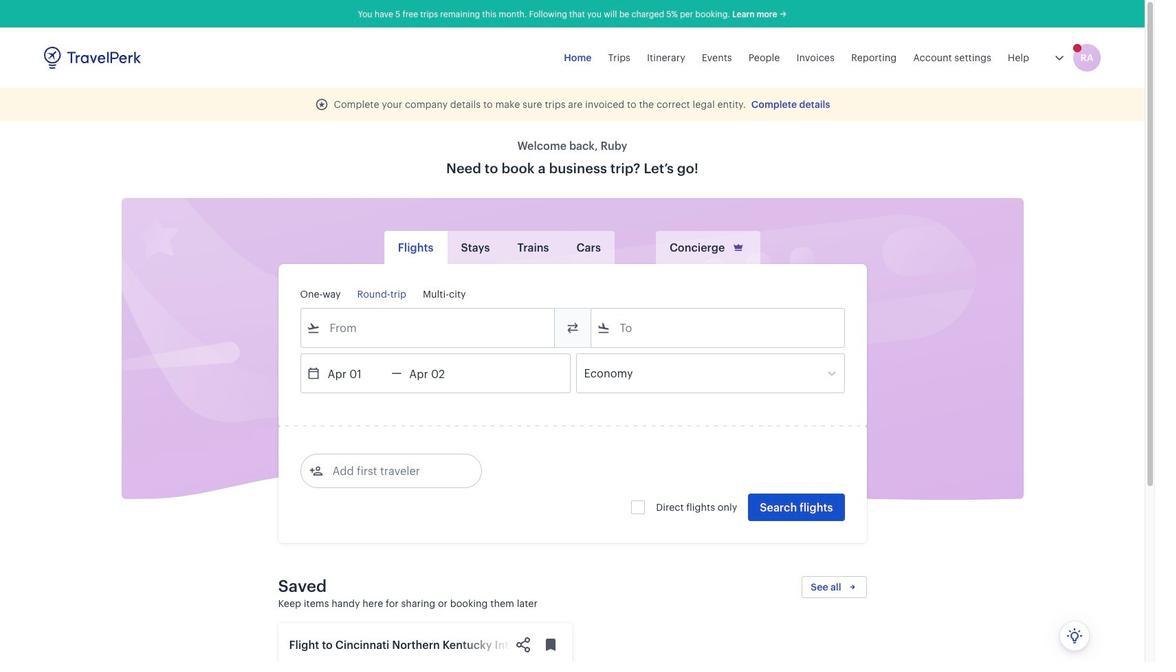 Task type: describe. For each thing, give the bounding box(es) containing it.
Add first traveler search field
[[323, 460, 466, 482]]

To search field
[[610, 317, 826, 339]]

Depart text field
[[320, 354, 392, 393]]

From search field
[[320, 317, 536, 339]]



Task type: locate. For each thing, give the bounding box(es) containing it.
Return text field
[[402, 354, 473, 393]]



